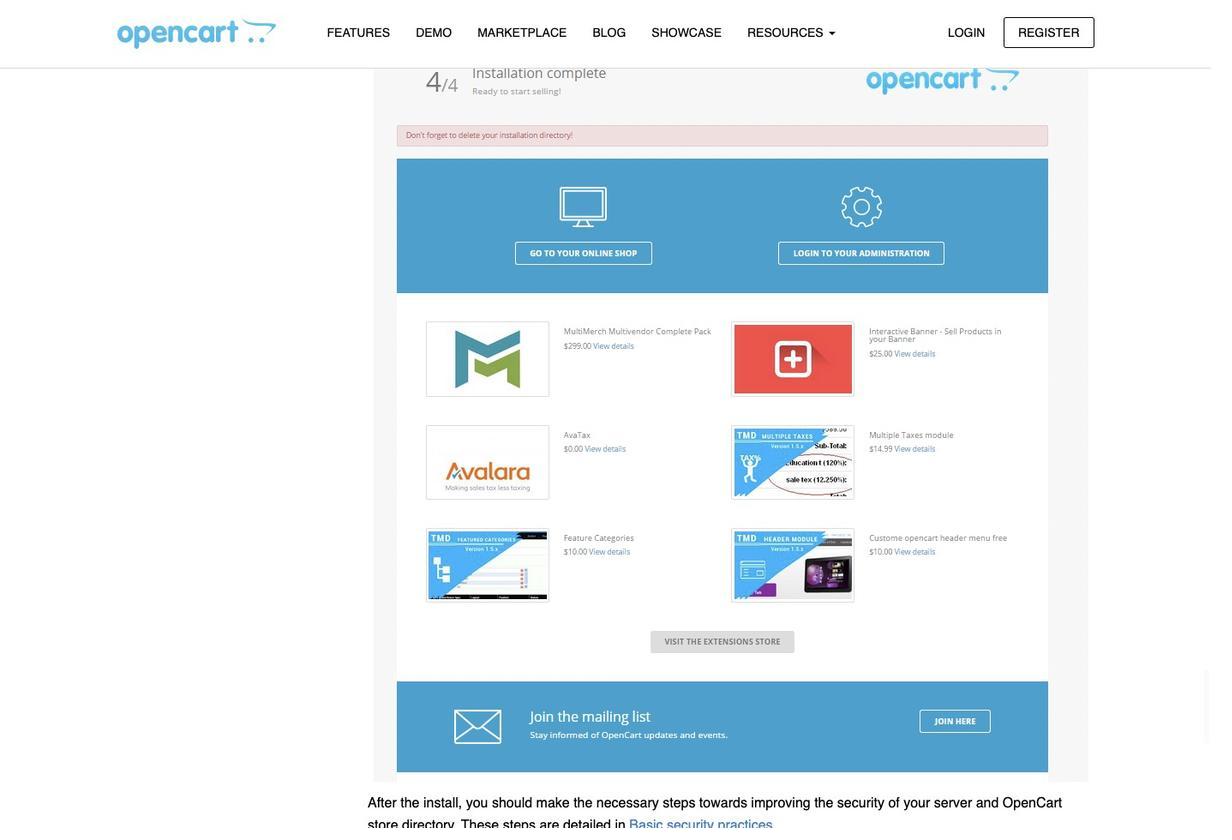 Task type: describe. For each thing, give the bounding box(es) containing it.
store
[[368, 818, 398, 828]]

marketplace
[[478, 26, 567, 39]]

after
[[368, 796, 397, 812]]

should
[[492, 796, 533, 812]]

features link
[[314, 18, 403, 48]]

login
[[948, 25, 986, 39]]

2 the from the left
[[574, 796, 593, 812]]

server
[[934, 796, 973, 812]]

detailed
[[563, 818, 611, 828]]

marketplace link
[[465, 18, 580, 48]]

these
[[461, 818, 499, 828]]

3 the from the left
[[815, 796, 834, 812]]

improving
[[751, 796, 811, 812]]

blog
[[593, 26, 626, 39]]

1 vertical spatial steps
[[503, 818, 536, 828]]

resources link
[[735, 18, 849, 48]]

showcase link
[[639, 18, 735, 48]]

are
[[540, 818, 560, 828]]

showcase
[[652, 26, 722, 39]]

after the install, you should make the necessary steps towards improving the security of your server and opencart store directory. these steps are detailed in
[[368, 796, 1063, 828]]

your
[[904, 796, 931, 812]]

register
[[1019, 25, 1080, 39]]

of
[[889, 796, 900, 812]]

demo link
[[403, 18, 465, 48]]

opencart - open source shopping cart solution image
[[117, 18, 276, 49]]

necessary
[[597, 796, 659, 812]]

you
[[466, 796, 488, 812]]

directory.
[[402, 818, 458, 828]]



Task type: locate. For each thing, give the bounding box(es) containing it.
security
[[838, 796, 885, 812]]

the up "detailed"
[[574, 796, 593, 812]]

blog link
[[580, 18, 639, 48]]

opencart
[[1003, 796, 1063, 812]]

login link
[[934, 17, 1000, 48]]

0 horizontal spatial steps
[[503, 818, 536, 828]]

and
[[976, 796, 999, 812]]

2 horizontal spatial the
[[815, 796, 834, 812]]

1 horizontal spatial the
[[574, 796, 593, 812]]

steps down should on the left bottom of the page
[[503, 818, 536, 828]]

install,
[[424, 796, 462, 812]]

0 vertical spatial steps
[[663, 796, 696, 812]]

make
[[536, 796, 570, 812]]

in
[[615, 818, 626, 828]]

1 the from the left
[[401, 796, 420, 812]]

opencart step4 image
[[373, 58, 1090, 783]]

steps
[[663, 796, 696, 812], [503, 818, 536, 828]]

demo
[[416, 26, 452, 39]]

1 horizontal spatial steps
[[663, 796, 696, 812]]

the
[[401, 796, 420, 812], [574, 796, 593, 812], [815, 796, 834, 812]]

the up directory. at the bottom left
[[401, 796, 420, 812]]

steps left towards
[[663, 796, 696, 812]]

the left security
[[815, 796, 834, 812]]

towards
[[700, 796, 748, 812]]

0 horizontal spatial the
[[401, 796, 420, 812]]

register link
[[1004, 17, 1095, 48]]

resources
[[748, 26, 827, 39]]

features
[[327, 26, 390, 39]]



Task type: vqa. For each thing, say whether or not it's contained in the screenshot.
the
yes



